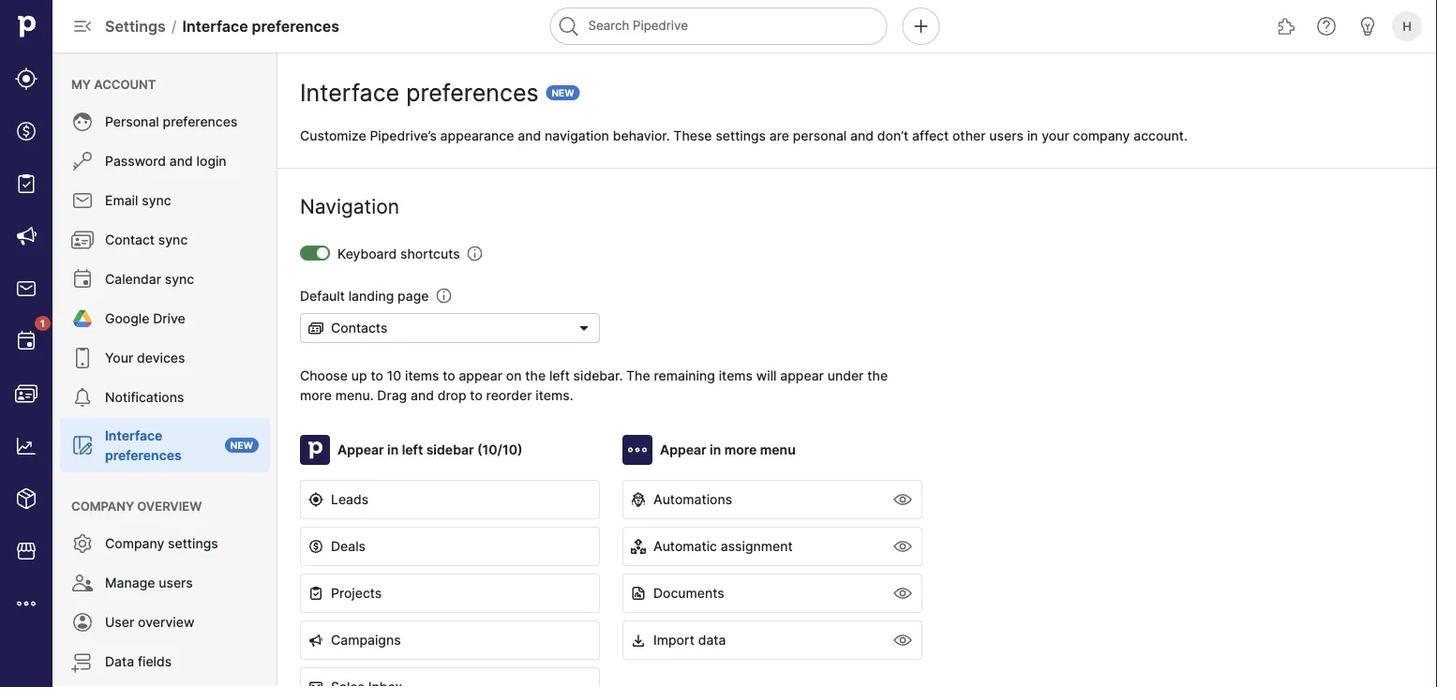 Task type: vqa. For each thing, say whether or not it's contained in the screenshot.
the Projects BUTTON at the left
yes



Task type: describe. For each thing, give the bounding box(es) containing it.
automations
[[654, 492, 733, 508]]

your devices link
[[60, 339, 270, 377]]

will
[[757, 368, 777, 384]]

reorder
[[486, 387, 532, 403]]

color undefined image for interface
[[71, 434, 94, 457]]

import data button
[[623, 621, 923, 660]]

automatic assignment
[[654, 539, 793, 555]]

/
[[171, 17, 177, 35]]

color undefined image for google
[[71, 308, 94, 330]]

settings
[[105, 17, 166, 35]]

password and login
[[105, 153, 227, 169]]

1 vertical spatial interface
[[300, 79, 400, 107]]

company
[[1073, 128, 1130, 143]]

personal preferences link
[[60, 103, 270, 141]]

contact
[[105, 232, 155, 248]]

color secondary image for import data
[[892, 629, 914, 652]]

appear in more menu
[[660, 442, 796, 458]]

account.
[[1134, 128, 1188, 143]]

color primary image inside automatic assignment button
[[631, 539, 646, 554]]

login
[[197, 153, 227, 169]]

choose up to 10 items to appear on the left sidebar. the remaining items will appear under the more menu. drag and drop to reorder items.
[[300, 368, 888, 403]]

sync for email sync
[[142, 193, 171, 209]]

h button
[[1389, 8, 1426, 45]]

color secondary image for automations
[[892, 489, 914, 511]]

drop
[[438, 387, 467, 403]]

drag
[[377, 387, 407, 403]]

projects button
[[300, 574, 600, 613]]

sync for contact sync
[[158, 232, 188, 248]]

default
[[300, 288, 345, 304]]

company for company settings
[[105, 536, 164, 552]]

1 horizontal spatial interface
[[182, 17, 248, 35]]

affect
[[913, 128, 949, 143]]

appearance
[[440, 128, 514, 143]]

notifications
[[105, 390, 184, 406]]

under
[[828, 368, 864, 384]]

and inside the "choose up to 10 items to appear on the left sidebar. the remaining items will appear under the more menu. drag and drop to reorder items."
[[411, 387, 434, 403]]

sidebar.
[[574, 368, 623, 384]]

calendar sync
[[105, 271, 194, 287]]

color undefined image for company settings
[[71, 533, 94, 555]]

in for appear in more menu
[[710, 442, 721, 458]]

home image
[[12, 12, 40, 40]]

2 horizontal spatial to
[[470, 387, 483, 403]]

navigation
[[300, 194, 399, 218]]

color primary image for leads
[[309, 492, 324, 507]]

color undefined image inside "1" link
[[15, 330, 38, 353]]

account
[[94, 77, 156, 91]]

your
[[105, 350, 133, 366]]

color undefined image for calendar sync
[[71, 268, 94, 291]]

2 the from the left
[[868, 368, 888, 384]]

drive
[[153, 311, 185, 327]]

up
[[351, 368, 367, 384]]

campaigns
[[331, 633, 401, 648]]

appear for appear in more menu
[[660, 442, 707, 458]]

2 horizontal spatial in
[[1027, 128, 1038, 143]]

contact sync
[[105, 232, 188, 248]]

1 horizontal spatial settings
[[716, 128, 766, 143]]

color secondary image for documents
[[892, 582, 914, 605]]

menu containing personal preferences
[[53, 53, 278, 687]]

quick add image
[[910, 15, 933, 38]]

1 horizontal spatial interface preferences
[[300, 79, 539, 107]]

notifications link
[[60, 379, 270, 416]]

on
[[506, 368, 522, 384]]

personal
[[793, 128, 847, 143]]

sync for calendar sync
[[165, 271, 194, 287]]

color undefined image for your devices
[[71, 347, 94, 369]]

personal preferences
[[105, 114, 238, 130]]

are
[[770, 128, 790, 143]]

deals button
[[300, 527, 600, 566]]

don't
[[878, 128, 909, 143]]

company overview
[[71, 499, 202, 513]]

remaining
[[654, 368, 715, 384]]

calendar sync link
[[60, 261, 270, 298]]

(10/10)
[[477, 442, 523, 458]]

products image
[[15, 488, 38, 510]]

info image
[[436, 288, 451, 303]]

data
[[105, 654, 134, 670]]

1 vertical spatial left
[[402, 442, 423, 458]]

contacts image
[[15, 383, 38, 405]]

data
[[698, 633, 726, 648]]

user overview link
[[60, 604, 270, 641]]

overview for company overview
[[137, 499, 202, 513]]

contacts
[[331, 320, 388, 336]]

contact sync link
[[60, 221, 270, 259]]

color primary image for campaigns
[[309, 633, 324, 648]]

manage users
[[105, 575, 193, 591]]

1 horizontal spatial more
[[725, 442, 757, 458]]

and left the login
[[170, 153, 193, 169]]

more image
[[15, 593, 38, 615]]

automatic assignment button
[[623, 527, 923, 566]]

1 items from the left
[[405, 368, 439, 384]]

documents button
[[623, 574, 923, 613]]

company settings
[[105, 536, 218, 552]]

Search Pipedrive field
[[550, 8, 888, 45]]

keyboard
[[338, 246, 397, 262]]

pipedrive's
[[370, 128, 437, 143]]

appear in left sidebar (10/10)
[[338, 442, 523, 458]]

and left don't
[[851, 128, 874, 143]]

quick help image
[[1316, 15, 1338, 38]]

page
[[398, 288, 429, 304]]

email sync
[[105, 193, 171, 209]]

user
[[105, 615, 134, 631]]

user overview
[[105, 615, 195, 631]]

assignment
[[721, 539, 793, 555]]

password
[[105, 153, 166, 169]]



Task type: locate. For each thing, give the bounding box(es) containing it.
interface right /
[[182, 17, 248, 35]]

automations button
[[623, 480, 923, 520]]

left up items.
[[549, 368, 570, 384]]

0 horizontal spatial settings
[[168, 536, 218, 552]]

6 color undefined image from the top
[[71, 651, 94, 673]]

color undefined image inside "personal preferences" link
[[71, 111, 94, 133]]

marketplace image
[[15, 540, 38, 563]]

color undefined image left user
[[71, 611, 94, 634]]

to
[[371, 368, 383, 384], [443, 368, 455, 384], [470, 387, 483, 403]]

sales inbox image
[[15, 278, 38, 300]]

0 vertical spatial users
[[990, 128, 1024, 143]]

3 color primary image from the top
[[309, 586, 324, 601]]

documents
[[654, 586, 725, 602]]

landing
[[349, 288, 394, 304]]

shortcuts
[[401, 246, 460, 262]]

insights image
[[15, 435, 38, 458]]

color undefined image inside google drive link
[[71, 308, 94, 330]]

items right 10
[[405, 368, 439, 384]]

color undefined image inside manage users link
[[71, 572, 94, 595]]

color undefined image for contact sync
[[71, 229, 94, 251]]

color primary image left 'campaigns'
[[309, 633, 324, 648]]

0 horizontal spatial left
[[402, 442, 423, 458]]

color undefined image right contacts icon
[[71, 386, 94, 409]]

0 vertical spatial company
[[71, 499, 134, 513]]

0 vertical spatial settings
[[716, 128, 766, 143]]

1 vertical spatial interface preferences
[[105, 428, 182, 463]]

appear left on
[[459, 368, 503, 384]]

color primary image
[[309, 321, 324, 336], [577, 321, 592, 336], [631, 492, 646, 507], [631, 539, 646, 554], [631, 586, 646, 601], [631, 633, 646, 648], [309, 680, 324, 687]]

menu.
[[335, 387, 374, 403]]

2 color undefined image from the top
[[71, 308, 94, 330]]

color undefined image left your
[[71, 347, 94, 369]]

data fields
[[105, 654, 172, 670]]

projects image
[[15, 173, 38, 195]]

users up user overview "link"
[[159, 575, 193, 591]]

more down choose
[[300, 387, 332, 403]]

sidebar
[[426, 442, 474, 458]]

1 horizontal spatial appear
[[781, 368, 824, 384]]

sync down email sync link
[[158, 232, 188, 248]]

1 horizontal spatial in
[[710, 442, 721, 458]]

1 horizontal spatial users
[[990, 128, 1024, 143]]

color undefined image right 'marketplace' icon
[[71, 533, 94, 555]]

and left drop
[[411, 387, 434, 403]]

users right other
[[990, 128, 1024, 143]]

new
[[552, 87, 575, 98], [231, 440, 253, 451]]

menu toggle image
[[71, 15, 94, 38]]

color undefined image inside the interface preferences menu item
[[71, 434, 94, 457]]

color secondary image inside documents button
[[892, 582, 914, 605]]

email sync link
[[60, 182, 270, 219]]

1 vertical spatial color secondary image
[[892, 629, 914, 652]]

company settings link
[[60, 525, 270, 563]]

more
[[300, 387, 332, 403], [725, 442, 757, 458]]

color primary image for projects
[[309, 586, 324, 601]]

0 vertical spatial new
[[552, 87, 575, 98]]

interface preferences
[[300, 79, 539, 107], [105, 428, 182, 463]]

personal
[[105, 114, 159, 130]]

interface
[[182, 17, 248, 35], [300, 79, 400, 107], [105, 428, 163, 444]]

sync
[[142, 193, 171, 209], [158, 232, 188, 248], [165, 271, 194, 287]]

color undefined image right 1
[[71, 308, 94, 330]]

color primary image inside documents button
[[631, 586, 646, 601]]

5 color undefined image from the top
[[71, 611, 94, 634]]

color secondary image
[[892, 535, 914, 558], [892, 582, 914, 605]]

0 vertical spatial color secondary image
[[892, 489, 914, 511]]

color primary image
[[309, 492, 324, 507], [309, 539, 324, 554], [309, 586, 324, 601], [309, 633, 324, 648]]

color undefined image right insights "image"
[[71, 434, 94, 457]]

2 color secondary image from the top
[[892, 582, 914, 605]]

0 vertical spatial color secondary image
[[892, 535, 914, 558]]

sales assistant image
[[1357, 15, 1379, 38]]

color undefined image left "data"
[[71, 651, 94, 673]]

import data
[[654, 633, 726, 648]]

2 appear from the left
[[781, 368, 824, 384]]

1 vertical spatial color secondary image
[[892, 582, 914, 605]]

users
[[990, 128, 1024, 143], [159, 575, 193, 591]]

1 menu
[[0, 0, 53, 687]]

0 vertical spatial interface preferences
[[300, 79, 539, 107]]

the right on
[[525, 368, 546, 384]]

color undefined image
[[71, 111, 94, 133], [71, 308, 94, 330], [71, 434, 94, 457], [71, 572, 94, 595], [71, 611, 94, 634], [71, 651, 94, 673]]

appear right will
[[781, 368, 824, 384]]

projects
[[331, 586, 382, 602]]

color undefined image inside user overview "link"
[[71, 611, 94, 634]]

company down company overview
[[105, 536, 164, 552]]

0 horizontal spatial to
[[371, 368, 383, 384]]

interface inside interface preferences
[[105, 428, 163, 444]]

company up company settings
[[71, 499, 134, 513]]

3 color undefined image from the top
[[71, 434, 94, 457]]

customize
[[300, 128, 366, 143]]

color undefined image inside your devices link
[[71, 347, 94, 369]]

email
[[105, 193, 138, 209]]

campaigns image
[[15, 225, 38, 248]]

new down notifications link on the left of the page
[[231, 440, 253, 451]]

color undefined image left manage
[[71, 572, 94, 595]]

leads
[[331, 492, 369, 508]]

campaigns button
[[300, 621, 600, 660]]

menu
[[760, 442, 796, 458]]

1 color primary image from the top
[[309, 492, 324, 507]]

0 horizontal spatial new
[[231, 440, 253, 451]]

your devices
[[105, 350, 185, 366]]

appear up leads
[[338, 442, 384, 458]]

color primary image for deals
[[309, 539, 324, 554]]

overview up company settings link
[[137, 499, 202, 513]]

data fields link
[[60, 643, 270, 681]]

0 vertical spatial more
[[300, 387, 332, 403]]

interface down the notifications
[[105, 428, 163, 444]]

color undefined image left calendar
[[71, 268, 94, 291]]

new inside the interface preferences menu item
[[231, 440, 253, 451]]

to left 10
[[371, 368, 383, 384]]

4 color primary image from the top
[[309, 633, 324, 648]]

color undefined image for manage
[[71, 572, 94, 595]]

company for company overview
[[71, 499, 134, 513]]

0 vertical spatial interface
[[182, 17, 248, 35]]

color undefined image for password and login
[[71, 150, 94, 173]]

color secondary image inside automatic assignment button
[[892, 535, 914, 558]]

in
[[1027, 128, 1038, 143], [387, 442, 399, 458], [710, 442, 721, 458]]

2 vertical spatial interface
[[105, 428, 163, 444]]

color undefined image inside company settings link
[[71, 533, 94, 555]]

2 appear from the left
[[660, 442, 707, 458]]

items.
[[536, 387, 573, 403]]

1 color secondary image from the top
[[892, 489, 914, 511]]

menu
[[53, 53, 278, 687]]

leads image
[[15, 68, 38, 90]]

1 horizontal spatial to
[[443, 368, 455, 384]]

1 link
[[6, 316, 51, 362]]

color undefined image left email
[[71, 189, 94, 212]]

interface preferences down the notifications
[[105, 428, 182, 463]]

fields
[[138, 654, 172, 670]]

google drive
[[105, 311, 185, 327]]

in left the your
[[1027, 128, 1038, 143]]

1 vertical spatial more
[[725, 442, 757, 458]]

0 horizontal spatial appear
[[459, 368, 503, 384]]

interface up customize
[[300, 79, 400, 107]]

1 horizontal spatial new
[[552, 87, 575, 98]]

color primary image left leads
[[309, 492, 324, 507]]

behavior.
[[613, 128, 670, 143]]

color secondary image
[[892, 489, 914, 511], [892, 629, 914, 652]]

in up automations
[[710, 442, 721, 458]]

1 horizontal spatial the
[[868, 368, 888, 384]]

to right drop
[[470, 387, 483, 403]]

1
[[40, 318, 45, 329]]

h
[[1403, 19, 1412, 33]]

items left will
[[719, 368, 753, 384]]

color primary image inside deals button
[[309, 539, 324, 554]]

color undefined image for personal
[[71, 111, 94, 133]]

0 horizontal spatial in
[[387, 442, 399, 458]]

deals image
[[15, 120, 38, 143]]

1 color undefined image from the top
[[71, 111, 94, 133]]

1 vertical spatial new
[[231, 440, 253, 451]]

left left sidebar
[[402, 442, 423, 458]]

import
[[654, 633, 695, 648]]

menu item
[[53, 683, 278, 687]]

preferences
[[252, 17, 339, 35], [406, 79, 539, 107], [163, 114, 238, 130], [105, 447, 182, 463]]

4 color undefined image from the top
[[71, 572, 94, 595]]

2 vertical spatial sync
[[165, 271, 194, 287]]

devices
[[137, 350, 185, 366]]

more inside the "choose up to 10 items to appear on the left sidebar. the remaining items will appear under the more menu. drag and drop to reorder items."
[[300, 387, 332, 403]]

color primary image inside the campaigns button
[[309, 633, 324, 648]]

other
[[953, 128, 986, 143]]

appear up automations
[[660, 442, 707, 458]]

interface preferences menu item
[[53, 418, 278, 473]]

and left navigation
[[518, 128, 541, 143]]

0 horizontal spatial more
[[300, 387, 332, 403]]

overview inside "link"
[[138, 615, 195, 631]]

color undefined image down my
[[71, 111, 94, 133]]

color undefined image inside data fields link
[[71, 651, 94, 673]]

color primary image inside projects button
[[309, 586, 324, 601]]

0 horizontal spatial items
[[405, 368, 439, 384]]

color undefined image inside calendar sync link
[[71, 268, 94, 291]]

google drive link
[[60, 300, 270, 338]]

overview for user overview
[[138, 615, 195, 631]]

2 color secondary image from the top
[[892, 629, 914, 652]]

0 vertical spatial sync
[[142, 193, 171, 209]]

overview
[[137, 499, 202, 513], [138, 615, 195, 631]]

color undefined image inside contact sync link
[[71, 229, 94, 251]]

settings / interface preferences
[[105, 17, 339, 35]]

password and login link
[[60, 143, 270, 180]]

left inside the "choose up to 10 items to appear on the left sidebar. the remaining items will appear under the more menu. drag and drop to reorder items."
[[549, 368, 570, 384]]

to up drop
[[443, 368, 455, 384]]

color undefined image for user
[[71, 611, 94, 634]]

2 horizontal spatial interface
[[300, 79, 400, 107]]

new up navigation
[[552, 87, 575, 98]]

sync right email
[[142, 193, 171, 209]]

color secondary image for automatic assignment
[[892, 535, 914, 558]]

these
[[674, 128, 712, 143]]

color secondary image inside automations button
[[892, 489, 914, 511]]

color undefined image for notifications
[[71, 386, 94, 409]]

the
[[626, 368, 650, 384]]

0 horizontal spatial interface preferences
[[105, 428, 182, 463]]

preferences inside menu item
[[105, 447, 182, 463]]

color secondary image inside import data button
[[892, 629, 914, 652]]

color undefined image inside password and login link
[[71, 150, 94, 173]]

left
[[549, 368, 570, 384], [402, 442, 423, 458]]

color undefined image left contact
[[71, 229, 94, 251]]

1 appear from the left
[[338, 442, 384, 458]]

manage users link
[[60, 565, 270, 602]]

1 vertical spatial company
[[105, 536, 164, 552]]

customize pipedrive's appearance and navigation behavior. these settings are personal and don't affect other users in your company account.
[[300, 128, 1188, 143]]

sync up the drive
[[165, 271, 194, 287]]

0 vertical spatial overview
[[137, 499, 202, 513]]

more left menu
[[725, 442, 757, 458]]

in for appear in left sidebar (10/10)
[[387, 442, 399, 458]]

2 color primary image from the top
[[309, 539, 324, 554]]

settings
[[716, 128, 766, 143], [168, 536, 218, 552]]

color undefined image inside email sync link
[[71, 189, 94, 212]]

color undefined image for data
[[71, 651, 94, 673]]

0 horizontal spatial the
[[525, 368, 546, 384]]

color undefined image left password
[[71, 150, 94, 173]]

info image
[[468, 246, 483, 261]]

1 horizontal spatial items
[[719, 368, 753, 384]]

my
[[71, 77, 91, 91]]

leads button
[[300, 480, 600, 520]]

0 horizontal spatial users
[[159, 575, 193, 591]]

automatic
[[654, 539, 717, 555]]

1 vertical spatial sync
[[158, 232, 188, 248]]

interface preferences up "pipedrive's"
[[300, 79, 539, 107]]

settings up manage users link
[[168, 536, 218, 552]]

0 horizontal spatial interface
[[105, 428, 163, 444]]

color undefined image
[[71, 150, 94, 173], [71, 189, 94, 212], [71, 229, 94, 251], [71, 268, 94, 291], [15, 330, 38, 353], [71, 347, 94, 369], [71, 386, 94, 409], [71, 533, 94, 555]]

your
[[1042, 128, 1070, 143]]

color primary image inside leads button
[[309, 492, 324, 507]]

calendar
[[105, 271, 161, 287]]

1 vertical spatial settings
[[168, 536, 218, 552]]

color primary image left the deals
[[309, 539, 324, 554]]

color undefined image inside notifications link
[[71, 386, 94, 409]]

interface preferences inside menu item
[[105, 428, 182, 463]]

1 vertical spatial users
[[159, 575, 193, 591]]

2 items from the left
[[719, 368, 753, 384]]

my account
[[71, 77, 156, 91]]

default landing page
[[300, 288, 429, 304]]

contacts button
[[300, 313, 600, 343]]

keyboard shortcuts
[[338, 246, 460, 262]]

1 color secondary image from the top
[[892, 535, 914, 558]]

navigation
[[545, 128, 609, 143]]

in down drag
[[387, 442, 399, 458]]

the
[[525, 368, 546, 384], [868, 368, 888, 384]]

0 horizontal spatial appear
[[338, 442, 384, 458]]

0 vertical spatial left
[[549, 368, 570, 384]]

appear for appear in left sidebar (10/10)
[[338, 442, 384, 458]]

1 horizontal spatial appear
[[660, 442, 707, 458]]

color primary image left projects
[[309, 586, 324, 601]]

the right under
[[868, 368, 888, 384]]

choose
[[300, 368, 348, 384]]

manage
[[105, 575, 155, 591]]

1 appear from the left
[[459, 368, 503, 384]]

deals
[[331, 539, 366, 555]]

settings left are
[[716, 128, 766, 143]]

1 vertical spatial overview
[[138, 615, 195, 631]]

1 the from the left
[[525, 368, 546, 384]]

overview up data fields link
[[138, 615, 195, 631]]

color undefined image for email sync
[[71, 189, 94, 212]]

color undefined image up contacts icon
[[15, 330, 38, 353]]

Contacts field
[[300, 313, 600, 343]]

1 horizontal spatial left
[[549, 368, 570, 384]]

google
[[105, 311, 149, 327]]



